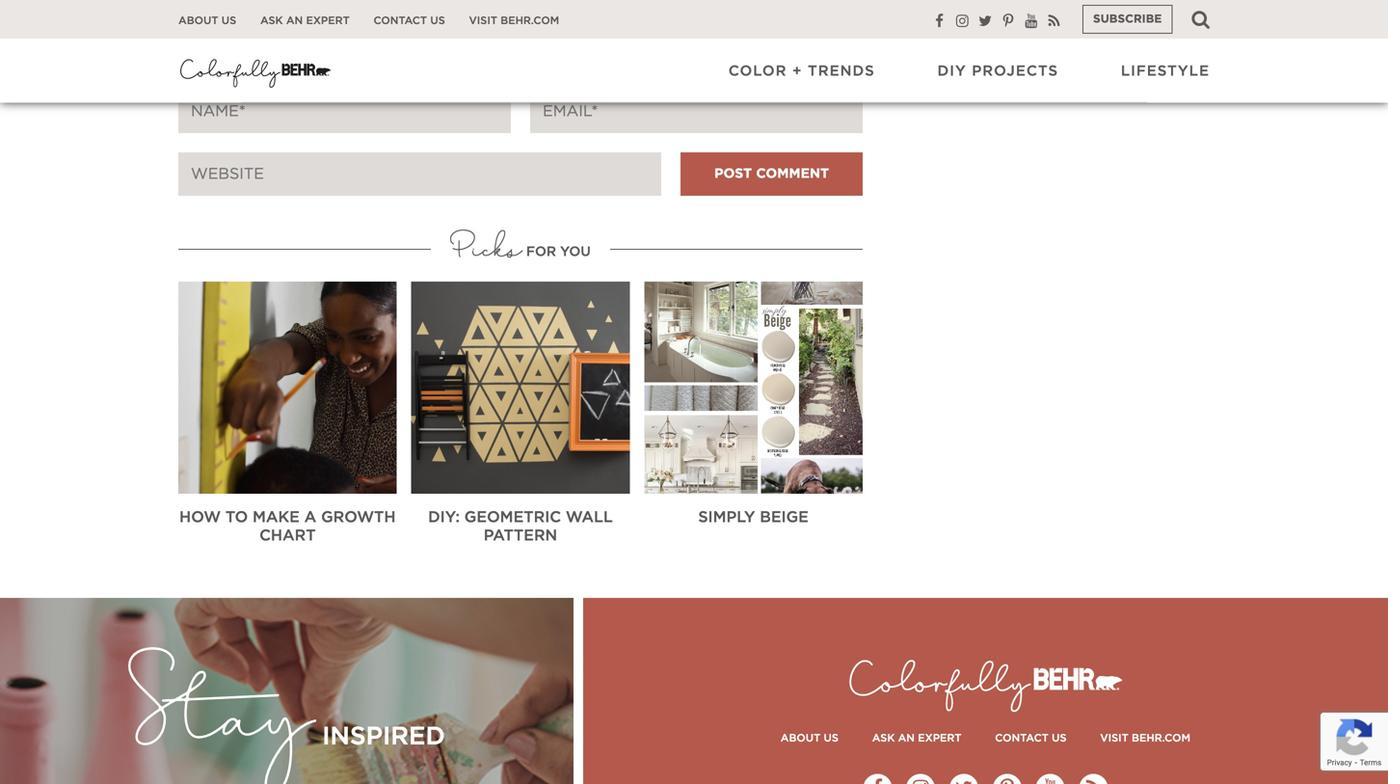 Task type: describe. For each thing, give the bounding box(es) containing it.
simply beige link
[[698, 510, 809, 525]]

how to make a growth chart
[[179, 510, 396, 543]]

3 featured image image from the left
[[644, 281, 863, 494]]

behr.com for visit behr.com link related to left contact us link
[[501, 15, 560, 26]]

NAME* text field
[[178, 90, 511, 133]]

subscribe link
[[1083, 5, 1173, 34]]

behr.com for right contact us link's visit behr.com link
[[1132, 733, 1191, 743]]

geometric
[[465, 510, 561, 525]]

inspired
[[315, 724, 445, 749]]

diy projects link
[[938, 62, 1059, 81]]

about for left contact us link 'about us' link
[[178, 15, 218, 26]]

about us for left contact us link 'about us' link
[[178, 15, 236, 26]]

diy projects
[[938, 64, 1059, 78]]

ask an expert link for left contact us link
[[260, 14, 350, 28]]

about us link for left contact us link
[[178, 14, 236, 28]]

to
[[226, 510, 248, 525]]

visit behr.com for left contact us link
[[469, 15, 560, 26]]

contact for right contact us link
[[995, 733, 1049, 743]]

for
[[526, 245, 556, 259]]

ask an expert for "ask an expert" link associated with right contact us link
[[872, 733, 962, 743]]

1 horizontal spatial contact us link
[[995, 731, 1067, 745]]

growth
[[321, 510, 396, 525]]

color + trends
[[729, 64, 875, 78]]

search image
[[1192, 10, 1210, 29]]

COMMENT text field
[[178, 0, 863, 70]]

0 horizontal spatial contact us link
[[374, 14, 445, 28]]

contact for left contact us link
[[374, 15, 427, 26]]

featured image image for make
[[178, 281, 397, 494]]

pattern
[[484, 528, 558, 543]]

projects
[[972, 64, 1059, 78]]

simply
[[698, 510, 756, 525]]

us for 'about us' link corresponding to right contact us link
[[824, 733, 839, 743]]



Task type: locate. For each thing, give the bounding box(es) containing it.
picks
[[450, 222, 522, 273]]

contact us
[[374, 15, 445, 26], [995, 733, 1067, 743]]

an
[[286, 15, 303, 26], [898, 733, 915, 743]]

0 horizontal spatial visit behr.com link
[[469, 14, 560, 28]]

lifestyle link
[[1121, 62, 1210, 81]]

visit behr.com link for left contact us link
[[469, 14, 560, 28]]

colorfully behr image
[[178, 53, 333, 91]]

ask an expert
[[260, 15, 350, 26], [872, 733, 962, 743]]

contact us for right contact us link
[[995, 733, 1067, 743]]

contact
[[374, 15, 427, 26], [995, 733, 1049, 743]]

about
[[178, 15, 218, 26], [781, 733, 821, 743]]

picks for you
[[450, 222, 591, 273]]

featured image image
[[178, 281, 397, 494], [411, 281, 630, 494], [644, 281, 863, 494]]

1 vertical spatial about us
[[781, 733, 839, 743]]

contact us for left contact us link
[[374, 15, 445, 26]]

1 horizontal spatial behr.com
[[1132, 733, 1191, 743]]

1 vertical spatial behr.com
[[1132, 733, 1191, 743]]

color + trends link
[[729, 62, 875, 81]]

subscribe
[[1094, 14, 1162, 25]]

0 horizontal spatial contact us
[[374, 15, 445, 26]]

1 vertical spatial expert
[[918, 733, 962, 743]]

1 horizontal spatial ask an expert
[[872, 733, 962, 743]]

0 horizontal spatial contact
[[374, 15, 427, 26]]

ask
[[260, 15, 283, 26], [872, 733, 895, 743]]

0 horizontal spatial expert
[[306, 15, 350, 26]]

diy: geometric wall pattern
[[428, 510, 613, 543]]

0 vertical spatial about
[[178, 15, 218, 26]]

1 vertical spatial visit
[[1101, 733, 1129, 743]]

0 vertical spatial about us link
[[178, 14, 236, 28]]

trends
[[808, 64, 875, 78]]

expert for left contact us link
[[306, 15, 350, 26]]

ask for "ask an expert" link associated with right contact us link
[[872, 733, 895, 743]]

expert for right contact us link
[[918, 733, 962, 743]]

diy: geometric wall pattern link
[[428, 510, 613, 543]]

0 vertical spatial about us
[[178, 15, 236, 26]]

us
[[222, 15, 236, 26], [430, 15, 445, 26], [824, 733, 839, 743], [1052, 733, 1067, 743]]

visit behr.com
[[469, 15, 560, 26], [1101, 733, 1191, 743]]

1 horizontal spatial visit
[[1101, 733, 1129, 743]]

you
[[560, 245, 591, 259]]

visit for visit behr.com link related to left contact us link
[[469, 15, 498, 26]]

behr.com
[[501, 15, 560, 26], [1132, 733, 1191, 743]]

1 horizontal spatial ask an expert link
[[872, 731, 962, 745]]

1 horizontal spatial about us link
[[781, 731, 839, 745]]

us for left contact us link 'about us' link
[[222, 15, 236, 26]]

0 vertical spatial contact us
[[374, 15, 445, 26]]

1 vertical spatial ask
[[872, 733, 895, 743]]

1 vertical spatial contact us link
[[995, 731, 1067, 745]]

how
[[179, 510, 221, 525]]

1 horizontal spatial about
[[781, 733, 821, 743]]

1 vertical spatial about us link
[[781, 731, 839, 745]]

us for left contact us link
[[430, 15, 445, 26]]

ask for left contact us link "ask an expert" link
[[260, 15, 283, 26]]

0 horizontal spatial about us
[[178, 15, 236, 26]]

expert
[[306, 15, 350, 26], [918, 733, 962, 743]]

0 vertical spatial ask an expert
[[260, 15, 350, 26]]

0 horizontal spatial ask
[[260, 15, 283, 26]]

1 vertical spatial visit behr.com
[[1101, 733, 1191, 743]]

1 horizontal spatial visit behr.com link
[[1101, 731, 1191, 745]]

1 horizontal spatial expert
[[918, 733, 962, 743]]

us for right contact us link
[[1052, 733, 1067, 743]]

an for left contact us link 'about us' link
[[286, 15, 303, 26]]

0 vertical spatial expert
[[306, 15, 350, 26]]

0 vertical spatial ask
[[260, 15, 283, 26]]

make
[[253, 510, 300, 525]]

1 horizontal spatial contact us
[[995, 733, 1067, 743]]

ask an expert link for right contact us link
[[872, 731, 962, 745]]

contact us link
[[374, 14, 445, 28], [995, 731, 1067, 745]]

0 vertical spatial contact
[[374, 15, 427, 26]]

1 horizontal spatial an
[[898, 733, 915, 743]]

wall
[[566, 510, 613, 525]]

0 horizontal spatial visit
[[469, 15, 498, 26]]

chart
[[259, 528, 316, 543]]

0 vertical spatial visit behr.com
[[469, 15, 560, 26]]

0 horizontal spatial about
[[178, 15, 218, 26]]

diy:
[[428, 510, 460, 525]]

0 horizontal spatial visit behr.com
[[469, 15, 560, 26]]

0 vertical spatial an
[[286, 15, 303, 26]]

beige
[[760, 510, 809, 525]]

0 vertical spatial visit behr.com link
[[469, 14, 560, 28]]

about for 'about us' link corresponding to right contact us link
[[781, 733, 821, 743]]

0 horizontal spatial ask an expert
[[260, 15, 350, 26]]

an for 'about us' link corresponding to right contact us link
[[898, 733, 915, 743]]

lifestyle
[[1121, 64, 1210, 78]]

1 featured image image from the left
[[178, 281, 397, 494]]

1 horizontal spatial about us
[[781, 733, 839, 743]]

1 vertical spatial visit behr.com link
[[1101, 731, 1191, 745]]

0 horizontal spatial behr.com
[[501, 15, 560, 26]]

about us for 'about us' link corresponding to right contact us link
[[781, 733, 839, 743]]

0 vertical spatial ask an expert link
[[260, 14, 350, 28]]

WEBSITE url field
[[178, 152, 662, 196]]

1 horizontal spatial ask
[[872, 733, 895, 743]]

1 vertical spatial contact
[[995, 733, 1049, 743]]

about us
[[178, 15, 236, 26], [781, 733, 839, 743]]

1 horizontal spatial visit behr.com
[[1101, 733, 1191, 743]]

1 horizontal spatial featured image image
[[411, 281, 630, 494]]

2 horizontal spatial featured image image
[[644, 281, 863, 494]]

0 vertical spatial behr.com
[[501, 15, 560, 26]]

ask an expert link
[[260, 14, 350, 28], [872, 731, 962, 745]]

visit behr.com link
[[469, 14, 560, 28], [1101, 731, 1191, 745]]

+
[[793, 64, 803, 78]]

EMAIL* email field
[[530, 90, 863, 133]]

about us link for right contact us link
[[781, 731, 839, 745]]

0 vertical spatial contact us link
[[374, 14, 445, 28]]

0 horizontal spatial ask an expert link
[[260, 14, 350, 28]]

visit for right contact us link's visit behr.com link
[[1101, 733, 1129, 743]]

diy
[[938, 64, 967, 78]]

1 vertical spatial about
[[781, 733, 821, 743]]

simply beige
[[698, 510, 809, 525]]

visit behr.com link for right contact us link
[[1101, 731, 1191, 745]]

0 horizontal spatial an
[[286, 15, 303, 26]]

a
[[304, 510, 317, 525]]

0 horizontal spatial about us link
[[178, 14, 236, 28]]

visit
[[469, 15, 498, 26], [1101, 733, 1129, 743]]

None submit
[[681, 152, 863, 196]]

color
[[729, 64, 787, 78]]

2 featured image image from the left
[[411, 281, 630, 494]]

visit behr.com for right contact us link
[[1101, 733, 1191, 743]]

featured image image for wall
[[411, 281, 630, 494]]

1 vertical spatial ask an expert link
[[872, 731, 962, 745]]

ask an expert for left contact us link "ask an expert" link
[[260, 15, 350, 26]]

0 horizontal spatial featured image image
[[178, 281, 397, 494]]

1 vertical spatial contact us
[[995, 733, 1067, 743]]

1 vertical spatial an
[[898, 733, 915, 743]]

0 vertical spatial visit
[[469, 15, 498, 26]]

how to make a growth chart link
[[179, 510, 396, 543]]

about us link
[[178, 14, 236, 28], [781, 731, 839, 745]]

1 vertical spatial ask an expert
[[872, 733, 962, 743]]

1 horizontal spatial contact
[[995, 733, 1049, 743]]



Task type: vqa. For each thing, say whether or not it's contained in the screenshot.
Comments (0)
no



